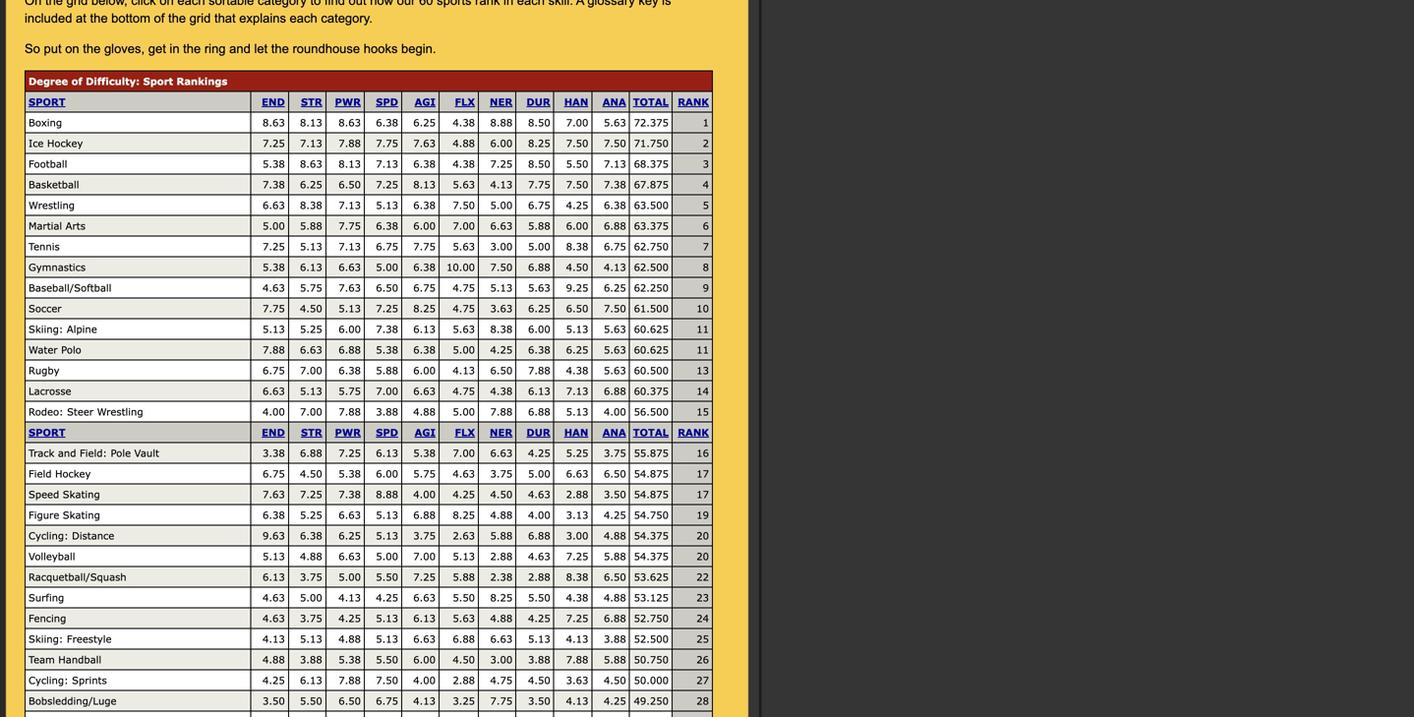 Task type: locate. For each thing, give the bounding box(es) containing it.
total link up 72.375
[[633, 96, 669, 108]]

60.625 for 5.13
[[634, 323, 669, 335]]

1 vertical spatial of
[[71, 75, 82, 87]]

53.125
[[634, 592, 669, 603]]

2 total link from the top
[[633, 426, 669, 438]]

2 skiing: from the top
[[29, 633, 63, 645]]

0 horizontal spatial 8.63
[[263, 117, 285, 128]]

0 vertical spatial wrestling
[[29, 199, 75, 211]]

1 dur from the top
[[527, 96, 551, 108]]

1 flx from the top
[[455, 96, 475, 108]]

ner link
[[490, 96, 513, 108], [490, 426, 513, 438]]

hockey up speed skating on the bottom left of the page
[[55, 468, 91, 480]]

1 vertical spatial 8.50
[[528, 158, 551, 170]]

0 vertical spatial flx link
[[455, 96, 475, 108]]

2 vertical spatial 5.25
[[300, 509, 322, 521]]

rank up 1
[[678, 96, 709, 108]]

track and field: pole vault
[[29, 447, 159, 459]]

8.50 left the 5.63 72.375
[[528, 117, 551, 128]]

2 agi link from the top
[[415, 426, 436, 438]]

1 total from the top
[[633, 96, 669, 108]]

1 ner link from the top
[[490, 96, 513, 108]]

1 vertical spatial spd link
[[376, 426, 398, 438]]

5.25 for 5.63
[[300, 323, 322, 335]]

agi
[[415, 96, 436, 108], [415, 426, 436, 438]]

20 down 19
[[697, 530, 709, 542]]

1 vertical spatial end link
[[262, 426, 285, 438]]

the
[[45, 0, 63, 8], [90, 11, 108, 26], [168, 11, 186, 26], [83, 41, 101, 56], [183, 41, 201, 56], [271, 41, 289, 56]]

0 vertical spatial 3.63
[[490, 302, 513, 314]]

pwr
[[335, 96, 361, 108], [335, 426, 361, 438]]

2 spd from the top
[[376, 426, 398, 438]]

cycling: down 'team' in the bottom of the page
[[29, 674, 68, 686]]

wrestling right steer
[[97, 406, 143, 418]]

dur link for second str link from the bottom han 'link'
[[527, 96, 551, 108]]

0 vertical spatial ana link
[[603, 96, 626, 108]]

sport link down rodeo: at the left of page
[[29, 426, 65, 438]]

60.625 up 60.500
[[634, 344, 669, 356]]

str
[[301, 96, 322, 108], [301, 426, 322, 438]]

62.500
[[634, 261, 669, 273]]

6
[[703, 220, 709, 232]]

1 vertical spatial flx link
[[455, 426, 475, 438]]

on right the put
[[65, 41, 79, 56]]

hockey up football
[[47, 137, 83, 149]]

skiing: for skiing: freestyle
[[29, 633, 63, 645]]

1 han link from the top
[[564, 96, 589, 108]]

sport down degree
[[29, 96, 65, 108]]

54.375 up 53.625
[[634, 550, 669, 562]]

7.50 61.500
[[604, 302, 669, 314]]

0 vertical spatial skating
[[63, 488, 100, 500]]

0 vertical spatial han
[[564, 96, 589, 108]]

2 dur link from the top
[[527, 426, 551, 438]]

on inside on the grid below, click on each sortable category to find out how our 60 sports rank in each skill. a glossary key is included at the bottom of the grid that explains each category.
[[160, 0, 174, 8]]

1 8.50 from the top
[[528, 117, 551, 128]]

2 end link from the top
[[262, 426, 285, 438]]

2 sport link from the top
[[29, 426, 65, 438]]

rank up 16
[[678, 426, 709, 438]]

total up "55.875"
[[633, 426, 669, 438]]

4.75
[[453, 282, 475, 294], [453, 302, 475, 314], [453, 385, 475, 397], [490, 674, 513, 686]]

skating up 'figure skating'
[[63, 488, 100, 500]]

0 vertical spatial ana total rank
[[603, 96, 709, 108]]

4.75 for 4.38
[[453, 385, 475, 397]]

62.750
[[634, 241, 669, 252]]

6.50 53.625
[[604, 571, 669, 583]]

0 vertical spatial 17
[[697, 468, 709, 480]]

ana total rank for total link for han 'link' for second str link from the top
[[603, 426, 709, 438]]

wrestling
[[29, 199, 75, 211], [97, 406, 143, 418]]

total link up "55.875"
[[633, 426, 669, 438]]

0 vertical spatial 5.63 60.625
[[604, 323, 669, 335]]

0 vertical spatial dur
[[527, 96, 551, 108]]

2 11 from the top
[[697, 344, 709, 356]]

1 vertical spatial 8.13
[[339, 158, 361, 170]]

5.63 60.625 for 5.13
[[604, 323, 669, 335]]

1 54.375 from the top
[[634, 530, 669, 542]]

0 vertical spatial sport link
[[29, 96, 65, 108]]

2 flx from the top
[[455, 426, 475, 438]]

60.625 for 6.25
[[634, 344, 669, 356]]

han link
[[564, 96, 589, 108], [564, 426, 589, 438]]

0 vertical spatial ner
[[490, 96, 513, 108]]

4.75 for 3.63
[[453, 302, 475, 314]]

and
[[229, 41, 251, 56], [58, 447, 76, 459]]

1 vertical spatial ner
[[490, 426, 513, 438]]

17 up 19
[[697, 488, 709, 500]]

in right get
[[170, 41, 180, 56]]

2 han link from the top
[[564, 426, 589, 438]]

ana total rank up 72.375
[[603, 96, 709, 108]]

on right click
[[160, 0, 174, 8]]

dur
[[527, 96, 551, 108], [527, 426, 551, 438]]

rank link up 16
[[678, 426, 709, 438]]

2 rank link from the top
[[678, 426, 709, 438]]

spd link
[[376, 96, 398, 108], [376, 426, 398, 438]]

0 vertical spatial of
[[154, 11, 165, 26]]

20 for 4.88 54.375
[[697, 530, 709, 542]]

9
[[703, 282, 709, 294]]

hockey for ice hockey
[[47, 137, 83, 149]]

that
[[214, 11, 236, 26]]

1 spd from the top
[[376, 96, 398, 108]]

1 vertical spatial cycling:
[[29, 674, 68, 686]]

1 spd link from the top
[[376, 96, 398, 108]]

skating for figure skating
[[63, 509, 100, 521]]

1 vertical spatial sport
[[29, 426, 65, 438]]

2 54.375 from the top
[[634, 550, 669, 562]]

20 for 5.88 54.375
[[697, 550, 709, 562]]

wrestling down basketball
[[29, 199, 75, 211]]

6.50 54.875
[[604, 468, 669, 480]]

8.50
[[528, 117, 551, 128], [528, 158, 551, 170]]

1 dur link from the top
[[527, 96, 551, 108]]

0 vertical spatial ner link
[[490, 96, 513, 108]]

hockey for field hockey
[[55, 468, 91, 480]]

1 end from the top
[[262, 96, 285, 108]]

8.50 left 7.13 68.375
[[528, 158, 551, 170]]

the up included
[[45, 0, 63, 8]]

pwr link for second str link from the top
[[335, 426, 361, 438]]

2 vertical spatial 3.00
[[490, 654, 513, 665]]

skiing: for skiing: alpine
[[29, 323, 63, 335]]

rank link for total link associated with second str link from the bottom han 'link'
[[678, 96, 709, 108]]

1 vertical spatial sport link
[[29, 426, 65, 438]]

volleyball
[[29, 550, 75, 562]]

54.375
[[634, 530, 669, 542], [634, 550, 669, 562]]

1 total link from the top
[[633, 96, 669, 108]]

0 vertical spatial spd
[[376, 96, 398, 108]]

7.13
[[300, 137, 322, 149], [376, 158, 398, 170], [604, 158, 626, 170], [339, 199, 361, 211], [339, 241, 361, 252], [566, 385, 589, 397]]

gloves,
[[104, 41, 145, 56]]

26
[[697, 654, 709, 665]]

each down to
[[290, 11, 317, 26]]

2 spd link from the top
[[376, 426, 398, 438]]

2 flx link from the top
[[455, 426, 475, 438]]

grid up at on the left of the page
[[67, 0, 88, 8]]

1 54.875 from the top
[[634, 468, 669, 480]]

1 han from the top
[[564, 96, 589, 108]]

sport
[[29, 96, 65, 108], [29, 426, 65, 438]]

ner for han 'link' for second str link from the top's "dur" 'link'
[[490, 426, 513, 438]]

2 ner link from the top
[[490, 426, 513, 438]]

baseball/softball
[[29, 282, 112, 294]]

2.88 up 2.38
[[490, 550, 513, 562]]

1 vertical spatial ana
[[603, 426, 626, 438]]

each left the sortable
[[177, 0, 205, 8]]

11 for 5.13
[[697, 323, 709, 335]]

0 vertical spatial and
[[229, 41, 251, 56]]

4.25 49.250
[[604, 695, 669, 707]]

skating up cycling: distance
[[63, 509, 100, 521]]

0 vertical spatial total
[[633, 96, 669, 108]]

0 vertical spatial flx
[[455, 96, 475, 108]]

54.875
[[634, 468, 669, 480], [634, 488, 669, 500]]

0 vertical spatial 20
[[697, 530, 709, 542]]

2 skating from the top
[[63, 509, 100, 521]]

1 17 from the top
[[697, 468, 709, 480]]

end up 3.38
[[262, 426, 285, 438]]

63.375
[[634, 220, 669, 232]]

each left skill.
[[517, 0, 545, 8]]

3.63
[[490, 302, 513, 314], [566, 674, 589, 686]]

2 20 from the top
[[697, 550, 709, 562]]

vault
[[134, 447, 159, 459]]

sport
[[143, 75, 173, 87]]

so put on the gloves, get in the ring and let the roundhouse hooks begin.
[[25, 41, 436, 56]]

7.38 67.875
[[604, 179, 669, 190]]

1 vertical spatial rank link
[[678, 426, 709, 438]]

ana up 3.75 55.875
[[603, 426, 626, 438]]

ice hockey
[[29, 137, 83, 149]]

ana link up 3.75 55.875
[[603, 426, 626, 438]]

1 horizontal spatial 3.63
[[566, 674, 589, 686]]

2 17 from the top
[[697, 488, 709, 500]]

2 ana total rank from the top
[[603, 426, 709, 438]]

1 vertical spatial hockey
[[55, 468, 91, 480]]

2 horizontal spatial 5.75
[[413, 468, 436, 480]]

0 horizontal spatial grid
[[67, 0, 88, 8]]

2 agi from the top
[[415, 426, 436, 438]]

1 vertical spatial str link
[[301, 426, 322, 438]]

2 horizontal spatial 7.63
[[413, 137, 436, 149]]

1 vertical spatial ner link
[[490, 426, 513, 438]]

0 vertical spatial 8.88
[[490, 117, 513, 128]]

0 vertical spatial str link
[[301, 96, 322, 108]]

2 8.50 from the top
[[528, 158, 551, 170]]

1 vertical spatial han link
[[564, 426, 589, 438]]

10
[[697, 302, 709, 314]]

0 vertical spatial 3.00
[[490, 241, 513, 252]]

54.375 for 4.88 54.375
[[634, 530, 669, 542]]

2 cycling: from the top
[[29, 674, 68, 686]]

skiing: freestyle
[[29, 633, 112, 645]]

11 for 6.25
[[697, 344, 709, 356]]

2 vertical spatial 8.13
[[413, 179, 436, 190]]

5.63 60.625 down 7.50 61.500
[[604, 323, 669, 335]]

1 horizontal spatial wrestling
[[97, 406, 143, 418]]

1 horizontal spatial 5.75
[[339, 385, 361, 397]]

1 sport link from the top
[[29, 96, 65, 108]]

1 vertical spatial str
[[301, 426, 322, 438]]

at
[[76, 11, 86, 26]]

11 up 13
[[697, 344, 709, 356]]

of down click
[[154, 11, 165, 26]]

5.63 60.625
[[604, 323, 669, 335], [604, 344, 669, 356]]

1 horizontal spatial 8.63
[[300, 158, 322, 170]]

field hockey
[[29, 468, 91, 480]]

in inside on the grid below, click on each sortable category to find out how our 60 sports rank in each skill. a glossary key is included at the bottom of the grid that explains each category.
[[504, 0, 514, 8]]

and up field hockey
[[58, 447, 76, 459]]

out
[[349, 0, 367, 8]]

1 vertical spatial dur link
[[527, 426, 551, 438]]

sport link down degree
[[29, 96, 65, 108]]

2 ana from the top
[[603, 426, 626, 438]]

54.875 for 3.50 54.875
[[634, 488, 669, 500]]

2 end from the top
[[262, 426, 285, 438]]

1 ana from the top
[[603, 96, 626, 108]]

7
[[703, 241, 709, 252]]

1 vertical spatial total link
[[633, 426, 669, 438]]

1 flx link from the top
[[455, 96, 475, 108]]

1 cycling: from the top
[[29, 530, 68, 542]]

1 horizontal spatial in
[[504, 0, 514, 8]]

54.875 for 6.50 54.875
[[634, 468, 669, 480]]

end link down let
[[262, 96, 285, 108]]

1 pwr link from the top
[[335, 96, 361, 108]]

5.63
[[604, 117, 626, 128], [453, 179, 475, 190], [453, 241, 475, 252], [528, 282, 551, 294], [453, 323, 475, 335], [604, 323, 626, 335], [604, 344, 626, 356], [604, 364, 626, 376], [453, 612, 475, 624]]

15
[[697, 406, 709, 418]]

sports
[[437, 0, 472, 8]]

6.75
[[528, 199, 551, 211], [376, 241, 398, 252], [604, 241, 626, 252], [413, 282, 436, 294], [263, 364, 285, 376], [263, 468, 285, 480], [376, 695, 398, 707]]

spd link for pwr link related to second str link from the top
[[376, 426, 398, 438]]

1 sport from the top
[[29, 96, 65, 108]]

in
[[504, 0, 514, 8], [170, 41, 180, 56]]

ana for second str link from the top
[[603, 426, 626, 438]]

54.875 down "55.875"
[[634, 468, 669, 480]]

0 vertical spatial han link
[[564, 96, 589, 108]]

and left let
[[229, 41, 251, 56]]

7.00
[[566, 117, 589, 128], [453, 220, 475, 232], [300, 364, 322, 376], [376, 385, 398, 397], [300, 406, 322, 418], [453, 447, 475, 459], [413, 550, 436, 562]]

hooks
[[364, 41, 398, 56]]

1 agi link from the top
[[415, 96, 436, 108]]

spd
[[376, 96, 398, 108], [376, 426, 398, 438]]

2 pwr link from the top
[[335, 426, 361, 438]]

degree of difficulty: sport rankings
[[29, 75, 228, 87]]

the left ring
[[183, 41, 201, 56]]

0 vertical spatial 8.13
[[300, 117, 322, 128]]

4.25 54.750
[[604, 509, 669, 521]]

2 total from the top
[[633, 426, 669, 438]]

2 5.63 60.625 from the top
[[604, 344, 669, 356]]

0 vertical spatial sport
[[29, 96, 65, 108]]

4.25
[[566, 199, 589, 211], [490, 344, 513, 356], [528, 447, 551, 459], [453, 488, 475, 500], [604, 509, 626, 521], [376, 592, 398, 603], [339, 612, 361, 624], [528, 612, 551, 624], [263, 674, 285, 686], [604, 695, 626, 707]]

1 vertical spatial grid
[[190, 11, 211, 26]]

2 han from the top
[[564, 426, 589, 438]]

1 vertical spatial spd
[[376, 426, 398, 438]]

20 up 22
[[697, 550, 709, 562]]

sport link for end link corresponding to second str link from the top
[[29, 426, 65, 438]]

rank
[[678, 96, 709, 108], [678, 426, 709, 438]]

4.63
[[263, 282, 285, 294], [453, 468, 475, 480], [528, 488, 551, 500], [528, 550, 551, 562], [263, 592, 285, 603], [263, 612, 285, 624]]

fencing
[[29, 612, 66, 624]]

skating for speed skating
[[63, 488, 100, 500]]

17 down 16
[[697, 468, 709, 480]]

1 ana total rank from the top
[[603, 96, 709, 108]]

end link up 3.38
[[262, 426, 285, 438]]

0 vertical spatial pwr link
[[335, 96, 361, 108]]

1 5.63 60.625 from the top
[[604, 323, 669, 335]]

1 vertical spatial skiing:
[[29, 633, 63, 645]]

54.875 up 54.750
[[634, 488, 669, 500]]

1 str from the top
[[301, 96, 322, 108]]

3.50
[[604, 488, 626, 500], [263, 695, 285, 707], [528, 695, 551, 707]]

1 vertical spatial 20
[[697, 550, 709, 562]]

1 vertical spatial dur
[[527, 426, 551, 438]]

2.88 up 3.13
[[566, 488, 589, 500]]

cycling: for cycling: sprints
[[29, 674, 68, 686]]

handball
[[58, 654, 101, 665]]

1 vertical spatial in
[[170, 41, 180, 56]]

0 vertical spatial grid
[[67, 0, 88, 8]]

of right degree
[[71, 75, 82, 87]]

1 vertical spatial 5.63 60.625
[[604, 344, 669, 356]]

flx for "dur" 'link' for second str link from the bottom han 'link' ner link's flx link
[[455, 96, 475, 108]]

60.500
[[634, 364, 669, 376]]

end
[[262, 96, 285, 108], [262, 426, 285, 438]]

1 60.625 from the top
[[634, 323, 669, 335]]

3.75
[[604, 447, 626, 459], [490, 468, 513, 480], [413, 530, 436, 542], [300, 571, 322, 583], [300, 612, 322, 624]]

2.88 right 2.38
[[528, 571, 551, 583]]

in right rank
[[504, 0, 514, 8]]

0 vertical spatial 54.375
[[634, 530, 669, 542]]

the right at on the left of the page
[[90, 11, 108, 26]]

2 60.625 from the top
[[634, 344, 669, 356]]

ana for second str link from the bottom
[[603, 96, 626, 108]]

50.750
[[634, 654, 669, 665]]

skill.
[[548, 0, 573, 8]]

2 pwr from the top
[[335, 426, 361, 438]]

sport link for end link for second str link from the bottom
[[29, 96, 65, 108]]

60.625 down 61.500
[[634, 323, 669, 335]]

1 agi from the top
[[415, 96, 436, 108]]

1 pwr from the top
[[335, 96, 361, 108]]

0 vertical spatial 11
[[697, 323, 709, 335]]

8.50 for 7.25
[[528, 158, 551, 170]]

1 ner from the top
[[490, 96, 513, 108]]

1 vertical spatial total
[[633, 426, 669, 438]]

on
[[25, 0, 42, 8]]

total up 72.375
[[633, 96, 669, 108]]

end link
[[262, 96, 285, 108], [262, 426, 285, 438]]

ana link up the 5.63 72.375
[[603, 96, 626, 108]]

2 54.875 from the top
[[634, 488, 669, 500]]

han for second str link from the bottom han 'link'
[[564, 96, 589, 108]]

sport down rodeo: at the left of page
[[29, 426, 65, 438]]

ana link for total link associated with second str link from the bottom han 'link'
[[603, 96, 626, 108]]

0 vertical spatial skiing:
[[29, 323, 63, 335]]

0 horizontal spatial 7.63
[[263, 488, 285, 500]]

racquetball/squash
[[29, 571, 127, 583]]

ana up the 5.63 72.375
[[603, 96, 626, 108]]

6.50
[[339, 179, 361, 190], [376, 282, 398, 294], [566, 302, 589, 314], [490, 364, 513, 376], [604, 468, 626, 480], [604, 571, 626, 583], [339, 695, 361, 707]]

skiing: down soccer
[[29, 323, 63, 335]]

grid left that
[[190, 11, 211, 26]]

0 vertical spatial cycling:
[[29, 530, 68, 542]]

11 down 10
[[697, 323, 709, 335]]

3.13
[[566, 509, 589, 521]]

glossary
[[588, 0, 635, 8]]

2 ner from the top
[[490, 426, 513, 438]]

0 vertical spatial rank link
[[678, 96, 709, 108]]

7.13 68.375
[[604, 158, 669, 170]]

team
[[29, 654, 55, 665]]

2 sport from the top
[[29, 426, 65, 438]]

5.00
[[490, 199, 513, 211], [263, 220, 285, 232], [528, 241, 551, 252], [376, 261, 398, 273], [453, 344, 475, 356], [453, 406, 475, 418], [528, 468, 551, 480], [376, 550, 398, 562], [339, 571, 361, 583], [300, 592, 322, 603]]

agi link for ner link for han 'link' for second str link from the top's "dur" 'link'
[[415, 426, 436, 438]]

0 vertical spatial dur link
[[527, 96, 551, 108]]

each
[[177, 0, 205, 8], [517, 0, 545, 8], [290, 11, 317, 26]]

1 skating from the top
[[63, 488, 100, 500]]

0 vertical spatial str
[[301, 96, 322, 108]]

1 20 from the top
[[697, 530, 709, 542]]

6.13
[[300, 261, 322, 273], [413, 323, 436, 335], [528, 385, 551, 397], [376, 447, 398, 459], [263, 571, 285, 583], [413, 612, 436, 624], [300, 674, 322, 686]]

1 ana link from the top
[[603, 96, 626, 108]]

1 vertical spatial flx
[[455, 426, 475, 438]]

gymnastics
[[29, 261, 86, 273]]

0 vertical spatial agi
[[415, 96, 436, 108]]

2 vertical spatial 7.63
[[263, 488, 285, 500]]

1 vertical spatial 54.375
[[634, 550, 669, 562]]

total link
[[633, 96, 669, 108], [633, 426, 669, 438]]

54.375 down 54.750
[[634, 530, 669, 542]]

track
[[29, 447, 55, 459]]

difficulty:
[[86, 75, 140, 87]]

5.63 60.625 up 5.63 60.500
[[604, 344, 669, 356]]

0 vertical spatial end link
[[262, 96, 285, 108]]

str link
[[301, 96, 322, 108], [301, 426, 322, 438]]

end down let
[[262, 96, 285, 108]]

0 horizontal spatial in
[[170, 41, 180, 56]]

rank link for total link for han 'link' for second str link from the top
[[678, 426, 709, 438]]

total for han 'link' for second str link from the top
[[633, 426, 669, 438]]

3.00 for 5.00
[[490, 241, 513, 252]]

cycling: up the volleyball
[[29, 530, 68, 542]]

dur link for han 'link' for second str link from the top
[[527, 426, 551, 438]]

skiing: down the fencing
[[29, 633, 63, 645]]

0 vertical spatial 54.875
[[634, 468, 669, 480]]

2 ana link from the top
[[603, 426, 626, 438]]

1 rank link from the top
[[678, 96, 709, 108]]

rank link up 1
[[678, 96, 709, 108]]

1 vertical spatial on
[[65, 41, 79, 56]]

2 str from the top
[[301, 426, 322, 438]]

5.25
[[300, 323, 322, 335], [566, 447, 589, 459], [300, 509, 322, 521]]

0 horizontal spatial 5.75
[[300, 282, 322, 294]]

included
[[25, 11, 72, 26]]

ana total rank up "55.875"
[[603, 426, 709, 438]]

2 dur from the top
[[527, 426, 551, 438]]

1 vertical spatial ana total rank
[[603, 426, 709, 438]]

1 end link from the top
[[262, 96, 285, 108]]

1 11 from the top
[[697, 323, 709, 335]]

1 vertical spatial han
[[564, 426, 589, 438]]

1 skiing: from the top
[[29, 323, 63, 335]]

1 vertical spatial pwr
[[335, 426, 361, 438]]

1 vertical spatial 54.875
[[634, 488, 669, 500]]

the right let
[[271, 41, 289, 56]]



Task type: vqa. For each thing, say whether or not it's contained in the screenshot.


Task type: describe. For each thing, give the bounding box(es) containing it.
19
[[697, 509, 709, 521]]

rank
[[475, 0, 500, 8]]

end link for second str link from the bottom
[[262, 96, 285, 108]]

flx link for "dur" 'link' for second str link from the bottom han 'link' ner link
[[455, 96, 475, 108]]

boxing
[[29, 117, 62, 128]]

rugby
[[29, 364, 60, 376]]

alpine
[[67, 323, 97, 335]]

0 horizontal spatial and
[[58, 447, 76, 459]]

0 horizontal spatial 3.50
[[263, 695, 285, 707]]

0 horizontal spatial 8.88
[[376, 488, 398, 500]]

2 horizontal spatial 8.63
[[339, 117, 361, 128]]

0 vertical spatial 5.75
[[300, 282, 322, 294]]

ana total rank for total link associated with second str link from the bottom han 'link'
[[603, 96, 709, 108]]

sprints
[[72, 674, 107, 686]]

surfing
[[29, 592, 64, 603]]

pole
[[111, 447, 131, 459]]

1 horizontal spatial and
[[229, 41, 251, 56]]

1 vertical spatial 5.25
[[566, 447, 589, 459]]

27
[[697, 674, 709, 686]]

1 vertical spatial 5.75
[[339, 385, 361, 397]]

7.50 71.750
[[604, 137, 669, 149]]

flx link for ner link for han 'link' for second str link from the top's "dur" 'link'
[[455, 426, 475, 438]]

2 rank from the top
[[678, 426, 709, 438]]

end for second str link from the bottom
[[262, 96, 285, 108]]

begin.
[[401, 41, 436, 56]]

to
[[310, 0, 321, 8]]

ner link for han 'link' for second str link from the top's "dur" 'link'
[[490, 426, 513, 438]]

spd link for pwr link related to second str link from the bottom
[[376, 96, 398, 108]]

1 horizontal spatial 8.88
[[490, 117, 513, 128]]

agi for ner link for han 'link' for second str link from the top's "dur" 'link''s agi link
[[415, 426, 436, 438]]

the right 'bottom'
[[168, 11, 186, 26]]

the down at on the left of the page
[[83, 41, 101, 56]]

0 horizontal spatial 8.13
[[300, 117, 322, 128]]

put
[[44, 41, 62, 56]]

spd for spd link related to pwr link related to second str link from the bottom
[[376, 96, 398, 108]]

3.00 for 3.88
[[490, 654, 513, 665]]

of inside on the grid below, click on each sortable category to find out how our 60 sports rank in each skill. a glossary key is included at the bottom of the grid that explains each category.
[[154, 11, 165, 26]]

1 vertical spatial wrestling
[[97, 406, 143, 418]]

total link for han 'link' for second str link from the top
[[633, 426, 669, 438]]

sortable
[[209, 0, 254, 8]]

is
[[662, 0, 671, 8]]

1 vertical spatial 3.00
[[566, 530, 589, 542]]

rodeo:
[[29, 406, 64, 418]]

han link for second str link from the bottom
[[564, 96, 589, 108]]

4.88 54.375
[[604, 530, 669, 542]]

9.25
[[566, 282, 589, 294]]

ring
[[204, 41, 226, 56]]

0 vertical spatial 7.63
[[413, 137, 436, 149]]

72.375
[[634, 117, 669, 128]]

2.88 up 3.25
[[453, 674, 475, 686]]

roundhouse
[[293, 41, 360, 56]]

2.63
[[453, 530, 475, 542]]

1
[[703, 117, 709, 128]]

8.50 for 8.88
[[528, 117, 551, 128]]

1 vertical spatial 7.63
[[339, 282, 361, 294]]

2 horizontal spatial 3.50
[[604, 488, 626, 500]]

17 for 6.50 54.875
[[697, 468, 709, 480]]

pwr link for second str link from the bottom
[[335, 96, 361, 108]]

ner link for "dur" 'link' for second str link from the bottom han 'link'
[[490, 96, 513, 108]]

3
[[703, 158, 709, 170]]

str for second str link from the top
[[301, 426, 322, 438]]

10.00
[[447, 261, 475, 273]]

freestyle
[[67, 633, 112, 645]]

agi for "dur" 'link' for second str link from the bottom han 'link' ner link's agi link
[[415, 96, 436, 108]]

sport for second str link from the top
[[29, 426, 65, 438]]

1 horizontal spatial 3.50
[[528, 695, 551, 707]]

3.50 54.875
[[604, 488, 669, 500]]

13
[[697, 364, 709, 376]]

cycling: for cycling: distance
[[29, 530, 68, 542]]

rankings
[[177, 75, 228, 87]]

total link for second str link from the bottom han 'link'
[[633, 96, 669, 108]]

62.250
[[634, 282, 669, 294]]

23
[[697, 592, 709, 603]]

0 horizontal spatial each
[[177, 0, 205, 8]]

14
[[697, 385, 709, 397]]

5.63 60.500
[[604, 364, 669, 376]]

2 str link from the top
[[301, 426, 322, 438]]

5.63 72.375
[[604, 117, 669, 128]]

let
[[254, 41, 268, 56]]

6.75 62.750
[[604, 241, 669, 252]]

60.375
[[634, 385, 669, 397]]

dur for han 'link' for second str link from the top's "dur" 'link'
[[527, 426, 551, 438]]

5.88 50.750
[[604, 654, 669, 665]]

tennis
[[29, 241, 60, 252]]

5.63 60.625 for 6.25
[[604, 344, 669, 356]]

1 horizontal spatial grid
[[190, 11, 211, 26]]

67.875
[[634, 179, 669, 190]]

flx for flx link corresponding to ner link for han 'link' for second str link from the top's "dur" 'link'
[[455, 426, 475, 438]]

steer
[[67, 406, 94, 418]]

1 horizontal spatial each
[[290, 11, 317, 26]]

54.375 for 5.88 54.375
[[634, 550, 669, 562]]

1 str link from the top
[[301, 96, 322, 108]]

4.13 62.500
[[604, 261, 669, 273]]

1 horizontal spatial 8.13
[[339, 158, 361, 170]]

ice
[[29, 137, 44, 149]]

71.750
[[634, 137, 669, 149]]

cycling: distance
[[29, 530, 114, 542]]

0 horizontal spatial wrestling
[[29, 199, 75, 211]]

field
[[29, 468, 52, 480]]

water polo
[[29, 344, 81, 356]]

17 for 3.50 54.875
[[697, 488, 709, 500]]

6.88 52.750
[[604, 612, 669, 624]]

str for second str link from the bottom
[[301, 96, 322, 108]]

a
[[576, 0, 584, 8]]

pwr for pwr link related to second str link from the bottom
[[335, 96, 361, 108]]

3.25
[[453, 695, 475, 707]]

3.38
[[263, 447, 285, 459]]

0 horizontal spatial on
[[65, 41, 79, 56]]

61.500
[[634, 302, 669, 314]]

49.250
[[634, 695, 669, 707]]

find
[[325, 0, 345, 8]]

sport for second str link from the bottom
[[29, 96, 65, 108]]

our
[[397, 0, 416, 8]]

rodeo: steer wrestling
[[29, 406, 143, 418]]

spd for pwr link related to second str link from the top spd link
[[376, 426, 398, 438]]

pwr for pwr link related to second str link from the top
[[335, 426, 361, 438]]

ana link for total link for han 'link' for second str link from the top
[[603, 426, 626, 438]]

6.25 62.250
[[604, 282, 669, 294]]

agi link for "dur" 'link' for second str link from the bottom han 'link' ner link
[[415, 96, 436, 108]]

han link for second str link from the top
[[564, 426, 589, 438]]

end for second str link from the top
[[262, 426, 285, 438]]

0 horizontal spatial of
[[71, 75, 82, 87]]

53.625
[[634, 571, 669, 583]]

bobsledding/luge
[[29, 695, 117, 707]]

2
[[703, 137, 709, 149]]

bottom
[[111, 11, 150, 26]]

16
[[697, 447, 709, 459]]

60
[[419, 0, 433, 8]]

2.38
[[490, 571, 513, 583]]

dur for "dur" 'link' for second str link from the bottom han 'link'
[[527, 96, 551, 108]]

explains
[[239, 11, 286, 26]]

team handball
[[29, 654, 101, 665]]

9.63
[[263, 530, 285, 542]]

field:
[[80, 447, 107, 459]]

4.88 53.125
[[604, 592, 669, 603]]

4.75 for 5.13
[[453, 282, 475, 294]]

end link for second str link from the top
[[262, 426, 285, 438]]

total for second str link from the bottom han 'link'
[[633, 96, 669, 108]]

martial
[[29, 220, 62, 232]]

han for han 'link' for second str link from the top
[[564, 426, 589, 438]]

martial arts
[[29, 220, 85, 232]]

2 horizontal spatial each
[[517, 0, 545, 8]]

5.25 for 8.25
[[300, 509, 322, 521]]

2 horizontal spatial 8.13
[[413, 179, 436, 190]]

68.375
[[634, 158, 669, 170]]

50.000
[[634, 674, 669, 686]]

football
[[29, 158, 67, 170]]

1 rank from the top
[[678, 96, 709, 108]]

ner for "dur" 'link' for second str link from the bottom han 'link'
[[490, 96, 513, 108]]

2 vertical spatial 5.75
[[413, 468, 436, 480]]



